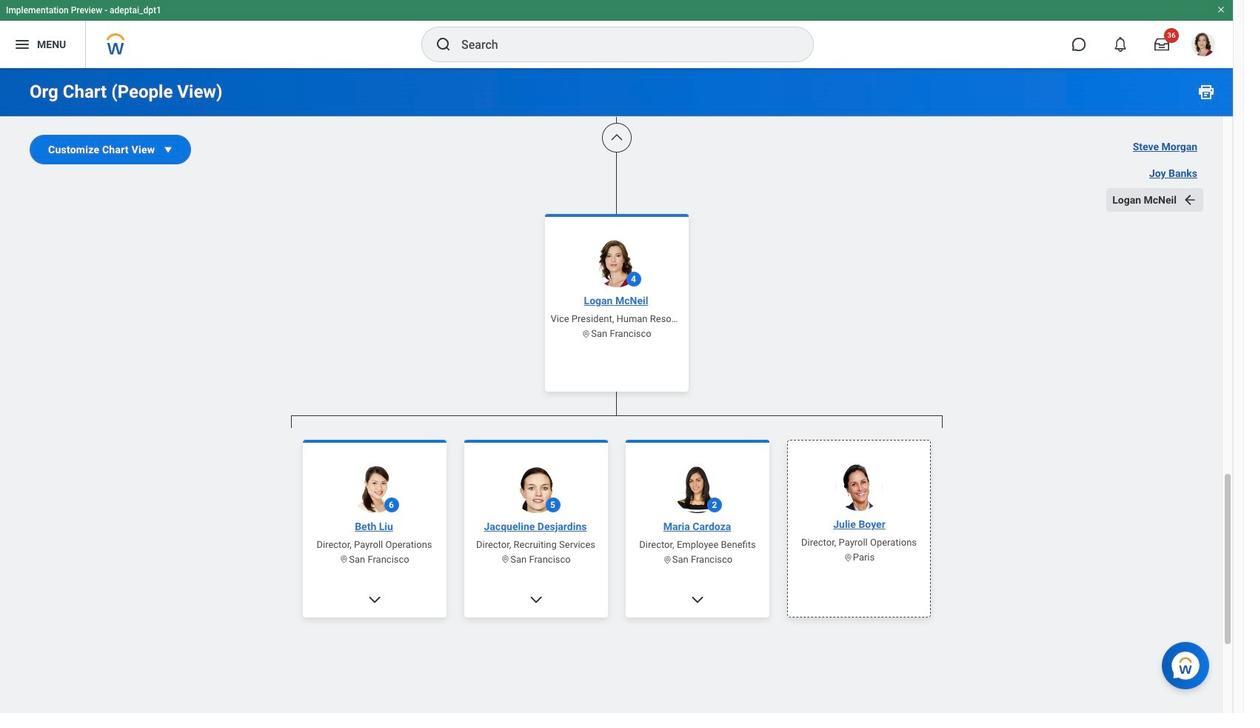 Task type: vqa. For each thing, say whether or not it's contained in the screenshot.
the leftmost Delivery
no



Task type: locate. For each thing, give the bounding box(es) containing it.
inbox large image
[[1155, 37, 1170, 52]]

2 horizontal spatial location image
[[662, 555, 672, 564]]

chevron down image
[[367, 592, 382, 607]]

search image
[[435, 36, 453, 53]]

2 chevron down image from the left
[[690, 592, 705, 607]]

main content
[[0, 0, 1233, 713]]

0 horizontal spatial chevron down image
[[529, 592, 543, 607]]

1 vertical spatial location image
[[843, 553, 853, 562]]

1 chevron down image from the left
[[529, 592, 543, 607]]

location image
[[582, 329, 591, 339], [843, 553, 853, 562]]

1 horizontal spatial location image
[[501, 555, 511, 564]]

3 location image from the left
[[662, 555, 672, 564]]

chevron down image for 3rd location image
[[690, 592, 705, 607]]

0 horizontal spatial location image
[[582, 329, 591, 339]]

0 horizontal spatial location image
[[339, 555, 349, 564]]

notifications large image
[[1113, 37, 1128, 52]]

chevron down image for 2nd location image from the right
[[529, 592, 543, 607]]

Search Workday  search field
[[462, 28, 783, 61]]

banner
[[0, 0, 1233, 68]]

location image
[[339, 555, 349, 564], [501, 555, 511, 564], [662, 555, 672, 564]]

0 vertical spatial location image
[[582, 329, 591, 339]]

justify image
[[13, 36, 31, 53]]

1 horizontal spatial chevron down image
[[690, 592, 705, 607]]

1 horizontal spatial location image
[[843, 553, 853, 562]]

chevron down image
[[529, 592, 543, 607], [690, 592, 705, 607]]

close environment banner image
[[1217, 5, 1226, 14]]



Task type: describe. For each thing, give the bounding box(es) containing it.
print org chart image
[[1198, 83, 1216, 101]]

profile logan mcneil image
[[1192, 33, 1216, 59]]

chevron up image
[[609, 130, 624, 145]]

caret down image
[[161, 142, 176, 157]]

2 location image from the left
[[501, 555, 511, 564]]

logan mcneil, logan mcneil, 4 direct reports element
[[291, 428, 943, 713]]

arrow left image
[[1183, 193, 1198, 207]]

1 location image from the left
[[339, 555, 349, 564]]



